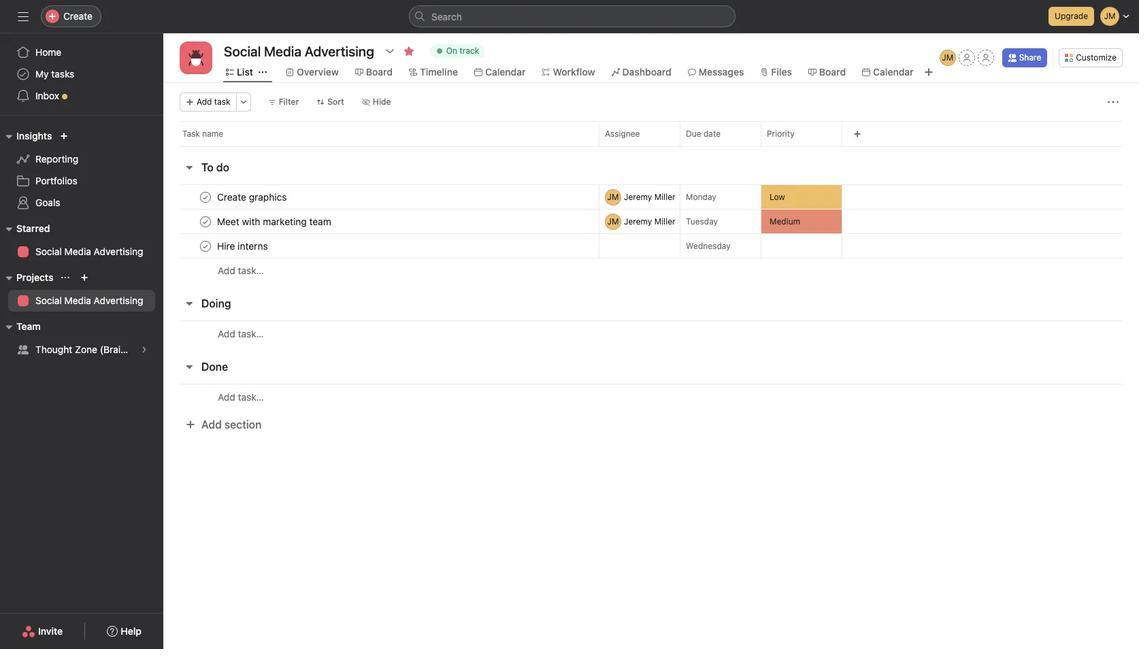 Task type: describe. For each thing, give the bounding box(es) containing it.
task… inside header to do tree grid
[[238, 265, 264, 276]]

1 calendar from the left
[[485, 66, 526, 78]]

board for second the board link from left
[[819, 66, 846, 78]]

list
[[237, 66, 253, 78]]

invite button
[[13, 619, 72, 644]]

social for "social media advertising" link in the starred element
[[35, 246, 62, 257]]

workflow link
[[542, 65, 595, 80]]

projects
[[16, 271, 53, 283]]

list link
[[226, 65, 253, 80]]

completed image for wednesday
[[197, 238, 214, 254]]

workflow
[[553, 66, 595, 78]]

row up the wednesday row
[[163, 184, 1139, 210]]

low
[[770, 192, 785, 202]]

add task… for done
[[218, 391, 264, 402]]

dashboard
[[622, 66, 671, 78]]

portfolios
[[35, 175, 77, 186]]

sort button
[[310, 93, 350, 112]]

create button
[[41, 5, 101, 27]]

starred
[[16, 222, 50, 234]]

insights button
[[0, 128, 52, 144]]

reporting
[[35, 153, 78, 165]]

timeline
[[420, 66, 458, 78]]

hide
[[373, 97, 391, 107]]

goals link
[[8, 192, 155, 214]]

assignee
[[605, 129, 640, 139]]

add field image
[[853, 130, 861, 138]]

more actions image
[[239, 98, 247, 106]]

task name
[[182, 129, 223, 139]]

starred button
[[0, 220, 50, 237]]

due date
[[686, 129, 721, 139]]

media for "social media advertising" link in the starred element
[[64, 246, 91, 257]]

add for third add task… row from the bottom
[[218, 265, 235, 276]]

hide button
[[356, 93, 397, 112]]

doing
[[201, 297, 231, 310]]

new image
[[60, 132, 68, 140]]

2 board link from the left
[[808, 65, 846, 80]]

section
[[224, 418, 262, 431]]

customize button
[[1059, 48, 1123, 67]]

home
[[35, 46, 61, 58]]

advertising for "social media advertising" link in the starred element
[[94, 246, 143, 257]]

priority
[[767, 129, 795, 139]]

to do
[[201, 161, 229, 174]]

add task… for doing
[[218, 328, 264, 339]]

add task… button for done
[[218, 390, 264, 405]]

1 board link from the left
[[355, 65, 393, 80]]

add left task
[[197, 97, 212, 107]]

social media advertising for "social media advertising" link in the starred element
[[35, 246, 143, 257]]

on
[[446, 46, 457, 56]]

row containing task name
[[163, 121, 1139, 146]]

miller for tuesday
[[654, 216, 675, 226]]

add task… inside header to do tree grid
[[218, 265, 264, 276]]

add task
[[197, 97, 230, 107]]

add task… button inside header to do tree grid
[[218, 263, 264, 278]]

due
[[686, 129, 701, 139]]

overview link
[[286, 65, 339, 80]]

miller for monday
[[654, 192, 675, 202]]

filter
[[279, 97, 299, 107]]

teams element
[[0, 314, 185, 363]]

bug image
[[188, 50, 204, 66]]

home link
[[8, 42, 155, 63]]

portfolios link
[[8, 170, 155, 192]]

completed checkbox for low
[[197, 189, 214, 205]]

hire interns cell
[[163, 233, 599, 259]]

task… for doing
[[238, 328, 264, 339]]

team button
[[0, 318, 41, 335]]

task
[[214, 97, 230, 107]]

board for 1st the board link
[[366, 66, 393, 78]]

done
[[201, 361, 228, 373]]

share
[[1019, 52, 1041, 63]]

inbox link
[[8, 85, 155, 107]]

remove from starred image
[[403, 46, 414, 56]]

projects element
[[0, 265, 163, 314]]

tasks
[[51, 68, 74, 80]]

social media advertising link inside the projects element
[[8, 290, 155, 312]]

do
[[216, 161, 229, 174]]

my tasks link
[[8, 63, 155, 85]]

2 calendar from the left
[[873, 66, 914, 78]]

add for doing's add task… row
[[218, 328, 235, 339]]

medium button
[[761, 210, 842, 233]]

share button
[[1002, 48, 1047, 67]]

reporting link
[[8, 148, 155, 170]]

new project or portfolio image
[[81, 274, 89, 282]]

completed image for monday
[[197, 189, 214, 205]]

dashboard link
[[611, 65, 671, 80]]

completed image
[[197, 213, 214, 230]]

row down monday
[[163, 209, 1139, 234]]

on track
[[446, 46, 479, 56]]

add left section
[[201, 418, 222, 431]]

done button
[[201, 354, 228, 379]]

hide sidebar image
[[18, 11, 29, 22]]

on track button
[[424, 42, 491, 61]]

low button
[[761, 185, 842, 209]]

starred element
[[0, 216, 163, 265]]

Hire interns text field
[[214, 239, 272, 253]]

date
[[704, 129, 721, 139]]

social media advertising link inside starred element
[[8, 241, 155, 263]]

meet with marketing team cell
[[163, 209, 599, 234]]

inbox
[[35, 90, 59, 101]]



Task type: locate. For each thing, give the bounding box(es) containing it.
advertising up the projects element
[[94, 246, 143, 257]]

completed image up completed icon
[[197, 189, 214, 205]]

calendar
[[485, 66, 526, 78], [873, 66, 914, 78]]

1 vertical spatial social
[[35, 295, 62, 306]]

1 vertical spatial collapse task list for this section image
[[184, 361, 195, 372]]

media down new project or portfolio icon on the top left
[[64, 295, 91, 306]]

2 collapse task list for this section image from the top
[[184, 361, 195, 372]]

create
[[63, 10, 93, 22]]

completed checkbox up completed icon
[[197, 189, 214, 205]]

1 vertical spatial task…
[[238, 328, 264, 339]]

row down dashboard
[[163, 121, 1139, 146]]

insights element
[[0, 124, 163, 216]]

help
[[121, 625, 141, 637]]

social media advertising inside starred element
[[35, 246, 143, 257]]

collapse task list for this section image
[[184, 162, 195, 173]]

0 vertical spatial social media advertising
[[35, 246, 143, 257]]

team
[[16, 320, 41, 332]]

1 completed image from the top
[[197, 189, 214, 205]]

1 collapse task list for this section image from the top
[[184, 298, 195, 309]]

jm for medium
[[607, 216, 619, 226]]

0 vertical spatial jeremy miller
[[624, 192, 675, 202]]

thought zone (brainstorm space)
[[35, 344, 185, 355]]

2 vertical spatial task…
[[238, 391, 264, 402]]

1 media from the top
[[64, 246, 91, 257]]

my tasks
[[35, 68, 74, 80]]

1 vertical spatial jeremy miller
[[624, 216, 675, 226]]

1 horizontal spatial calendar link
[[862, 65, 914, 80]]

collapse task list for this section image for doing
[[184, 298, 195, 309]]

2 jeremy miller from the top
[[624, 216, 675, 226]]

files
[[771, 66, 792, 78]]

1 vertical spatial media
[[64, 295, 91, 306]]

2 jeremy from the top
[[624, 216, 652, 226]]

doing button
[[201, 291, 231, 316]]

collapse task list for this section image for done
[[184, 361, 195, 372]]

advertising inside the projects element
[[94, 295, 143, 306]]

add up add section button
[[218, 391, 235, 402]]

Meet with marketing team text field
[[214, 215, 335, 228]]

3 task… from the top
[[238, 391, 264, 402]]

1 vertical spatial add task… button
[[218, 326, 264, 341]]

timeline link
[[409, 65, 458, 80]]

completed checkbox for medium
[[197, 213, 214, 230]]

0 vertical spatial add task… row
[[163, 258, 1139, 283]]

1 add task… button from the top
[[218, 263, 264, 278]]

tuesday
[[686, 216, 718, 227]]

1 horizontal spatial board
[[819, 66, 846, 78]]

task
[[182, 129, 200, 139]]

1 horizontal spatial board link
[[808, 65, 846, 80]]

completed image inside create graphics cell
[[197, 189, 214, 205]]

3 add task… from the top
[[218, 391, 264, 402]]

wednesday
[[686, 241, 731, 251]]

1 social media advertising from the top
[[35, 246, 143, 257]]

board
[[366, 66, 393, 78], [819, 66, 846, 78]]

2 completed image from the top
[[197, 238, 214, 254]]

jm
[[942, 52, 953, 63], [607, 192, 619, 202], [607, 216, 619, 226]]

1 vertical spatial jeremy
[[624, 216, 652, 226]]

board link down show options icon
[[355, 65, 393, 80]]

advertising for "social media advertising" link within the the projects element
[[94, 295, 143, 306]]

0 vertical spatial advertising
[[94, 246, 143, 257]]

completed checkbox inside meet with marketing team cell
[[197, 213, 214, 230]]

add
[[197, 97, 212, 107], [218, 265, 235, 276], [218, 328, 235, 339], [218, 391, 235, 402], [201, 418, 222, 431]]

1 vertical spatial social media advertising
[[35, 295, 143, 306]]

add section
[[201, 418, 262, 431]]

3 add task… button from the top
[[218, 390, 264, 405]]

social media advertising link
[[8, 241, 155, 263], [8, 290, 155, 312]]

files link
[[760, 65, 792, 80]]

1 vertical spatial jm
[[607, 192, 619, 202]]

upgrade button
[[1049, 7, 1094, 26]]

sort
[[327, 97, 344, 107]]

2 calendar link from the left
[[862, 65, 914, 80]]

0 vertical spatial add task… button
[[218, 263, 264, 278]]

overview
[[297, 66, 339, 78]]

2 task… from the top
[[238, 328, 264, 339]]

calendar down on track dropdown button
[[485, 66, 526, 78]]

completed checkbox inside create graphics cell
[[197, 189, 214, 205]]

add section button
[[180, 412, 267, 437]]

0 vertical spatial media
[[64, 246, 91, 257]]

1 miller from the top
[[654, 192, 675, 202]]

2 vertical spatial jm
[[607, 216, 619, 226]]

2 vertical spatial add task… row
[[163, 384, 1139, 410]]

invite
[[38, 625, 63, 637]]

upgrade
[[1055, 11, 1088, 21]]

0 vertical spatial completed image
[[197, 189, 214, 205]]

2 completed checkbox from the top
[[197, 213, 214, 230]]

add task… up section
[[218, 391, 264, 402]]

1 jeremy from the top
[[624, 192, 652, 202]]

projects button
[[0, 269, 53, 286]]

jeremy
[[624, 192, 652, 202], [624, 216, 652, 226]]

tab actions image
[[259, 68, 267, 76]]

miller left monday
[[654, 192, 675, 202]]

thought zone (brainstorm space) link
[[8, 339, 185, 361]]

1 vertical spatial completed image
[[197, 238, 214, 254]]

collapse task list for this section image left done
[[184, 361, 195, 372]]

0 horizontal spatial calendar link
[[474, 65, 526, 80]]

1 social from the top
[[35, 246, 62, 257]]

completed image down completed icon
[[197, 238, 214, 254]]

social media advertising down new project or portfolio icon on the top left
[[35, 295, 143, 306]]

1 board from the left
[[366, 66, 393, 78]]

media up new project or portfolio icon on the top left
[[64, 246, 91, 257]]

2 vertical spatial add task…
[[218, 391, 264, 402]]

2 social media advertising link from the top
[[8, 290, 155, 312]]

0 vertical spatial task…
[[238, 265, 264, 276]]

1 jeremy miller from the top
[[624, 192, 675, 202]]

header to do tree grid
[[163, 184, 1139, 283]]

add task… button for doing
[[218, 326, 264, 341]]

0 horizontal spatial board link
[[355, 65, 393, 80]]

1 add task… from the top
[[218, 265, 264, 276]]

social media advertising up new project or portfolio icon on the top left
[[35, 246, 143, 257]]

board right 'files' at the right top
[[819, 66, 846, 78]]

jm for low
[[607, 192, 619, 202]]

1 vertical spatial advertising
[[94, 295, 143, 306]]

calendar link left add tab image on the top of page
[[862, 65, 914, 80]]

see details, thought zone (brainstorm space) image
[[140, 346, 148, 354]]

miller up the wednesday row
[[654, 216, 675, 226]]

medium
[[770, 216, 800, 226]]

add down hire interns 'text box'
[[218, 265, 235, 276]]

global element
[[0, 33, 163, 115]]

add down doing
[[218, 328, 235, 339]]

zone
[[75, 344, 97, 355]]

jeremy for monday
[[624, 192, 652, 202]]

media inside the projects element
[[64, 295, 91, 306]]

name
[[202, 129, 223, 139]]

add task… button down hire interns 'text box'
[[218, 263, 264, 278]]

Create graphics text field
[[214, 190, 291, 204]]

jeremy for tuesday
[[624, 216, 652, 226]]

more actions image
[[1108, 97, 1119, 108]]

advertising up "teams" element
[[94, 295, 143, 306]]

1 calendar link from the left
[[474, 65, 526, 80]]

help button
[[98, 619, 150, 644]]

social inside starred element
[[35, 246, 62, 257]]

3 add task… row from the top
[[163, 384, 1139, 410]]

0 vertical spatial social
[[35, 246, 62, 257]]

add task… button down doing
[[218, 326, 264, 341]]

social media advertising link up new project or portfolio icon on the top left
[[8, 241, 155, 263]]

customize
[[1076, 52, 1117, 63]]

jeremy miller for tuesday
[[624, 216, 675, 226]]

2 social media advertising from the top
[[35, 295, 143, 306]]

my
[[35, 68, 49, 80]]

completed checkbox inside hire interns cell
[[197, 238, 214, 254]]

1 social media advertising link from the top
[[8, 241, 155, 263]]

0 horizontal spatial board
[[366, 66, 393, 78]]

jm button
[[939, 50, 956, 66]]

1 advertising from the top
[[94, 246, 143, 257]]

create graphics cell
[[163, 184, 599, 210]]

calendar link
[[474, 65, 526, 80], [862, 65, 914, 80]]

track
[[460, 46, 479, 56]]

show options image
[[384, 46, 395, 56]]

add for add task… row corresponding to done
[[218, 391, 235, 402]]

wednesday row
[[163, 233, 1139, 259]]

advertising
[[94, 246, 143, 257], [94, 295, 143, 306]]

2 vertical spatial add task… button
[[218, 390, 264, 405]]

miller
[[654, 192, 675, 202], [654, 216, 675, 226]]

space)
[[154, 344, 185, 355]]

monday
[[686, 192, 716, 202]]

add task button
[[180, 93, 237, 112]]

board link right 'files' at the right top
[[808, 65, 846, 80]]

2 advertising from the top
[[94, 295, 143, 306]]

2 media from the top
[[64, 295, 91, 306]]

media inside starred element
[[64, 246, 91, 257]]

to
[[201, 161, 213, 174]]

calendar link down track
[[474, 65, 526, 80]]

add task… down doing
[[218, 328, 264, 339]]

board link
[[355, 65, 393, 80], [808, 65, 846, 80]]

add task… down hire interns 'text box'
[[218, 265, 264, 276]]

(brainstorm
[[100, 344, 151, 355]]

completed image
[[197, 189, 214, 205], [197, 238, 214, 254]]

board down show options icon
[[366, 66, 393, 78]]

1 task… from the top
[[238, 265, 264, 276]]

completed checkbox down completed icon
[[197, 238, 214, 254]]

social down the starred
[[35, 246, 62, 257]]

social media advertising link down new project or portfolio icon on the top left
[[8, 290, 155, 312]]

2 vertical spatial completed checkbox
[[197, 238, 214, 254]]

completed image inside hire interns cell
[[197, 238, 214, 254]]

add task… button
[[218, 263, 264, 278], [218, 326, 264, 341], [218, 390, 264, 405]]

1 vertical spatial miller
[[654, 216, 675, 226]]

add task… button up section
[[218, 390, 264, 405]]

social down projects on the top left
[[35, 295, 62, 306]]

1 vertical spatial add task…
[[218, 328, 264, 339]]

add task… row for doing
[[163, 320, 1139, 346]]

1 horizontal spatial calendar
[[873, 66, 914, 78]]

social media advertising for "social media advertising" link within the the projects element
[[35, 295, 143, 306]]

2 board from the left
[[819, 66, 846, 78]]

0 vertical spatial miller
[[654, 192, 675, 202]]

1 vertical spatial social media advertising link
[[8, 290, 155, 312]]

3 completed checkbox from the top
[[197, 238, 214, 254]]

add task… row for done
[[163, 384, 1139, 410]]

1 vertical spatial completed checkbox
[[197, 213, 214, 230]]

calendar left add tab image on the top of page
[[873, 66, 914, 78]]

show options, current sort, top image
[[62, 274, 70, 282]]

1 add task… row from the top
[[163, 258, 1139, 283]]

media
[[64, 246, 91, 257], [64, 295, 91, 306]]

None text field
[[220, 39, 378, 63]]

add task…
[[218, 265, 264, 276], [218, 328, 264, 339], [218, 391, 264, 402]]

1 completed checkbox from the top
[[197, 189, 214, 205]]

0 vertical spatial collapse task list for this section image
[[184, 298, 195, 309]]

task… for done
[[238, 391, 264, 402]]

2 add task… row from the top
[[163, 320, 1139, 346]]

add tab image
[[923, 67, 934, 78]]

completed checkbox down to
[[197, 213, 214, 230]]

0 vertical spatial jm
[[942, 52, 953, 63]]

0 vertical spatial jeremy
[[624, 192, 652, 202]]

Search tasks, projects, and more text field
[[409, 5, 736, 27]]

task…
[[238, 265, 264, 276], [238, 328, 264, 339], [238, 391, 264, 402]]

advertising inside starred element
[[94, 246, 143, 257]]

jeremy miller
[[624, 192, 675, 202], [624, 216, 675, 226]]

goals
[[35, 197, 60, 208]]

add task… row
[[163, 258, 1139, 283], [163, 320, 1139, 346], [163, 384, 1139, 410]]

to do button
[[201, 155, 229, 180]]

2 add task… from the top
[[218, 328, 264, 339]]

filter button
[[262, 93, 305, 112]]

social for "social media advertising" link within the the projects element
[[35, 295, 62, 306]]

social inside the projects element
[[35, 295, 62, 306]]

jeremy miller for monday
[[624, 192, 675, 202]]

row down the assignee
[[180, 146, 1123, 147]]

0 vertical spatial completed checkbox
[[197, 189, 214, 205]]

messages link
[[688, 65, 744, 80]]

0 vertical spatial add task…
[[218, 265, 264, 276]]

social
[[35, 246, 62, 257], [35, 295, 62, 306]]

media for "social media advertising" link within the the projects element
[[64, 295, 91, 306]]

add inside header to do tree grid
[[218, 265, 235, 276]]

insights
[[16, 130, 52, 142]]

collapse task list for this section image left doing
[[184, 298, 195, 309]]

0 vertical spatial social media advertising link
[[8, 241, 155, 263]]

thought
[[35, 344, 72, 355]]

collapse task list for this section image
[[184, 298, 195, 309], [184, 361, 195, 372]]

messages
[[699, 66, 744, 78]]

row
[[163, 121, 1139, 146], [180, 146, 1123, 147], [163, 184, 1139, 210], [163, 209, 1139, 234]]

0 horizontal spatial calendar
[[485, 66, 526, 78]]

2 add task… button from the top
[[218, 326, 264, 341]]

jm inside button
[[942, 52, 953, 63]]

social media advertising inside the projects element
[[35, 295, 143, 306]]

2 miller from the top
[[654, 216, 675, 226]]

Completed checkbox
[[197, 189, 214, 205], [197, 213, 214, 230], [197, 238, 214, 254]]

1 vertical spatial add task… row
[[163, 320, 1139, 346]]

2 social from the top
[[35, 295, 62, 306]]



Task type: vqa. For each thing, say whether or not it's contained in the screenshot.
NEW INSIGHTS image
no



